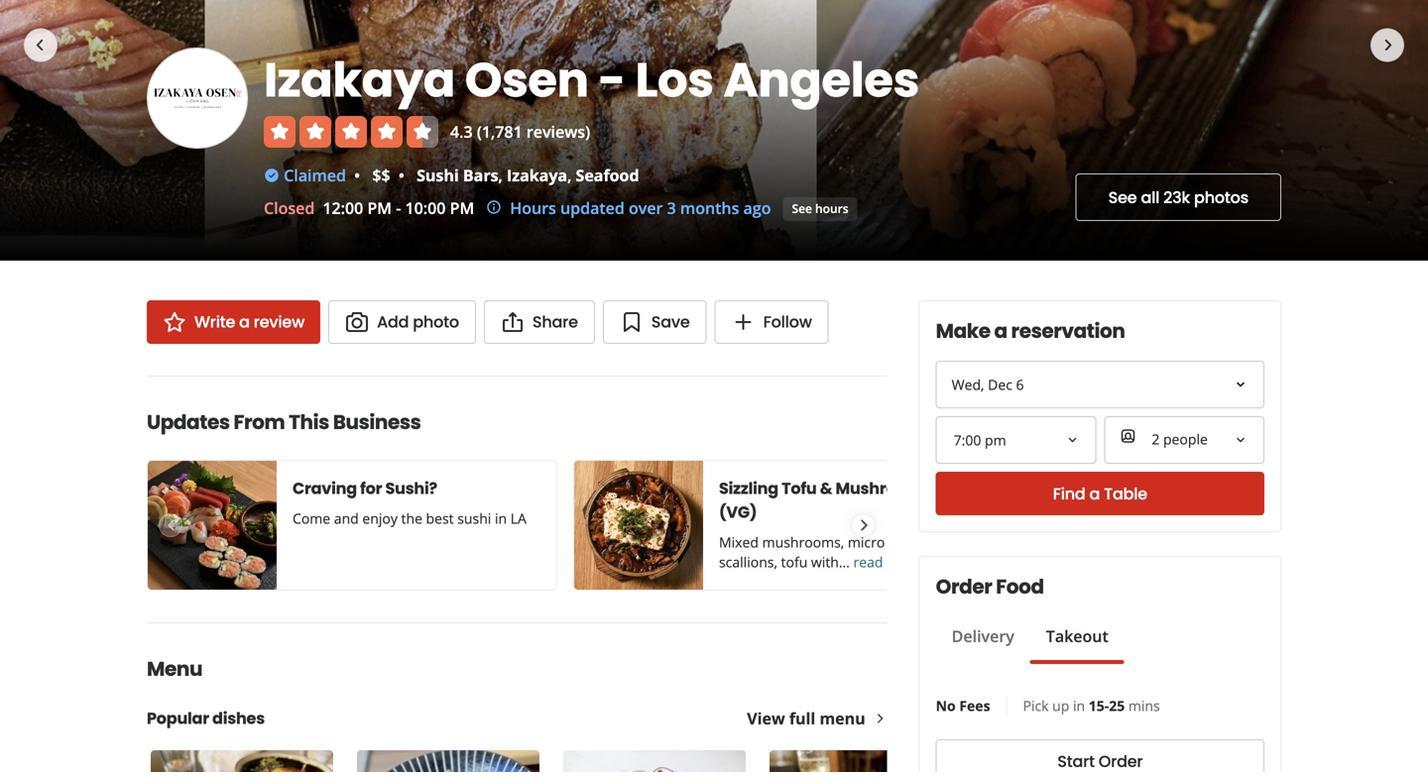 Task type: locate. For each thing, give the bounding box(es) containing it.
craving
[[293, 478, 357, 500]]

best
[[426, 509, 454, 528]]

a right write
[[239, 311, 250, 333]]

a right make
[[994, 317, 1007, 345]]

see hours link
[[783, 197, 858, 221]]

los
[[635, 47, 714, 114]]

mushrooms,
[[762, 533, 844, 552]]

photo of izakaya osen - los angeles - los angeles, ca, us. image
[[0, 0, 205, 261], [205, 0, 817, 261], [817, 0, 1428, 261]]

0 horizontal spatial ,
[[498, 165, 503, 186]]

closed 12:00 pm - 10:00 pm
[[264, 197, 474, 219]]

izakaya up hours
[[507, 165, 567, 186]]

1 horizontal spatial see
[[1109, 186, 1137, 209]]

spicy tuna on crispy rice image
[[563, 751, 746, 773]]

3 photo of izakaya osen - los angeles - los angeles, ca, us. image from the left
[[817, 0, 1428, 261]]

tofu
[[782, 478, 817, 500]]

add photo link
[[328, 301, 476, 344]]

seafood link
[[576, 165, 639, 186]]

closed
[[264, 197, 315, 219]]

more
[[887, 553, 922, 572]]

1 horizontal spatial ,
[[567, 165, 572, 186]]

1 vertical spatial izakaya
[[507, 165, 567, 186]]

3
[[667, 197, 676, 219]]

-
[[598, 47, 626, 114], [396, 197, 401, 219]]

0 horizontal spatial -
[[396, 197, 401, 219]]

all
[[1141, 186, 1160, 209]]

tab list
[[936, 625, 1125, 665]]

a inside write a review link
[[239, 311, 250, 333]]

see for see hours
[[792, 200, 812, 217]]

1 horizontal spatial -
[[598, 47, 626, 114]]

&
[[820, 478, 832, 500]]

None field
[[1104, 417, 1265, 464], [938, 419, 1094, 462], [1104, 417, 1265, 464], [938, 419, 1094, 462]]

1 horizontal spatial pm
[[450, 197, 474, 219]]

tofu
[[781, 553, 808, 572]]

12:00
[[323, 197, 363, 219]]

, left the seafood link
[[567, 165, 572, 186]]

updates
[[147, 409, 230, 436]]

save
[[651, 311, 690, 333]]

1 vertical spatial next image
[[853, 514, 875, 538]]

angeles
[[723, 47, 919, 114]]

2 , from the left
[[567, 165, 572, 186]]

write a review link
[[147, 301, 320, 344]]

see for see all 23k photos
[[1109, 186, 1137, 209]]

2 photo of izakaya osen - los angeles - los angeles, ca, us. image from the left
[[205, 0, 817, 261]]

0 vertical spatial izakaya
[[264, 47, 455, 114]]

0 horizontal spatial next image
[[853, 514, 875, 538]]

make a reservation
[[936, 317, 1125, 345]]

1 vertical spatial -
[[396, 197, 401, 219]]

months
[[680, 197, 739, 219]]

takeout tab panel
[[936, 665, 1125, 673]]

follow
[[763, 311, 812, 333]]

in right up
[[1073, 697, 1085, 716]]

(1,781
[[477, 121, 522, 142]]

a right the find
[[1090, 483, 1100, 505]]

with…
[[811, 553, 850, 572]]

find a table link
[[936, 472, 1265, 516]]

0 horizontal spatial previous image
[[28, 33, 52, 57]]

0 vertical spatial in
[[495, 509, 507, 528]]

0 horizontal spatial izakaya
[[264, 47, 455, 114]]

1 horizontal spatial a
[[994, 317, 1007, 345]]

pm down $$
[[367, 197, 392, 219]]

previous image
[[28, 33, 52, 57], [159, 514, 181, 538]]

view
[[747, 708, 785, 730]]

updates from this business element
[[115, 376, 984, 591]]

make
[[936, 317, 991, 345]]

mins
[[1129, 697, 1160, 716]]

up
[[1053, 697, 1070, 716]]

Select a date text field
[[936, 361, 1265, 409]]

osen
[[465, 47, 589, 114]]

0 horizontal spatial a
[[239, 311, 250, 333]]

pm left 16 info v2 icon
[[450, 197, 474, 219]]

0 horizontal spatial in
[[495, 509, 507, 528]]

1 vertical spatial previous image
[[159, 514, 181, 538]]

greens,
[[889, 533, 936, 552]]

photo
[[413, 311, 459, 333]]

0 horizontal spatial pm
[[367, 197, 392, 219]]

no fees
[[936, 697, 990, 716]]

1 horizontal spatial previous image
[[159, 514, 181, 538]]

updated
[[560, 197, 625, 219]]

hours updated over 3 months ago
[[510, 197, 771, 219]]

business
[[333, 409, 421, 436]]

popular dishes
[[147, 708, 265, 730]]

sushi
[[417, 165, 459, 186]]

order food
[[936, 573, 1044, 601]]

read
[[854, 553, 883, 572]]

photos
[[1194, 186, 1249, 209]]

mushroom
[[836, 478, 923, 500]]

in left la
[[495, 509, 507, 528]]

share
[[533, 311, 578, 333]]

(vg)
[[719, 501, 757, 524]]

next image
[[1377, 33, 1401, 57], [853, 514, 875, 538]]

order
[[936, 573, 992, 601]]

delivery
[[952, 626, 1015, 647]]

a inside the find a table link
[[1090, 483, 1100, 505]]

see inside "link"
[[1109, 186, 1137, 209]]

a for table
[[1090, 483, 1100, 505]]

a for reservation
[[994, 317, 1007, 345]]

izakaya up the 4.3 star rating image on the top left of page
[[264, 47, 455, 114]]

24 add v2 image
[[732, 310, 755, 334]]

a for review
[[239, 311, 250, 333]]

see left the all
[[1109, 186, 1137, 209]]

follow button
[[715, 301, 829, 344]]

toro uni bowl image
[[357, 751, 540, 773]]

0 vertical spatial next image
[[1377, 33, 1401, 57]]

- left 10:00 at the top left of the page
[[396, 197, 401, 219]]

0 horizontal spatial see
[[792, 200, 812, 217]]

write a review
[[194, 311, 305, 333]]

fees
[[960, 697, 990, 716]]

1 vertical spatial in
[[1073, 697, 1085, 716]]

2 pm from the left
[[450, 197, 474, 219]]

next image inside updates from this business element
[[853, 514, 875, 538]]

and
[[334, 509, 359, 528]]

in inside craving for sushi? come and enjoy the best sushi in la
[[495, 509, 507, 528]]

popular
[[147, 708, 209, 730]]

1 horizontal spatial next image
[[1377, 33, 1401, 57]]

2 horizontal spatial a
[[1090, 483, 1100, 505]]

, up 16 info v2 icon
[[498, 165, 503, 186]]

craving for sushi? image
[[148, 461, 277, 590]]

ago
[[743, 197, 771, 219]]

- left los
[[598, 47, 626, 114]]

menu element
[[115, 623, 956, 773]]

see left hours
[[792, 200, 812, 217]]

menu
[[820, 708, 866, 730]]

1 horizontal spatial in
[[1073, 697, 1085, 716]]

0 vertical spatial previous image
[[28, 33, 52, 57]]

mixed
[[719, 533, 759, 552]]



Task type: vqa. For each thing, say whether or not it's contained in the screenshot.
the 'No'
yes



Task type: describe. For each thing, give the bounding box(es) containing it.
read more
[[854, 553, 922, 572]]

sushi
[[458, 509, 491, 528]]

15-
[[1089, 697, 1109, 716]]

the
[[401, 509, 422, 528]]

view full menu
[[747, 708, 866, 730]]

4.3 star rating image
[[264, 116, 438, 148]]

menu
[[147, 656, 202, 683]]

share button
[[484, 301, 595, 344]]

14 chevron right outline image
[[874, 712, 887, 726]]

hours
[[815, 200, 849, 217]]

pick
[[1023, 697, 1049, 716]]

uni bowl image
[[151, 751, 333, 773]]

claimed
[[284, 165, 346, 186]]

24 camera v2 image
[[345, 310, 369, 334]]

reservation
[[1011, 317, 1125, 345]]

for
[[360, 478, 382, 500]]

24 share v2 image
[[501, 310, 525, 334]]

enjoy
[[362, 509, 398, 528]]

see all 23k photos link
[[1076, 174, 1282, 221]]

10:00
[[405, 197, 446, 219]]

find a table
[[1053, 483, 1148, 505]]

1 photo of izakaya osen - los angeles - los angeles, ca, us. image from the left
[[0, 0, 205, 261]]

see all 23k photos
[[1109, 186, 1249, 209]]

mixed mushrooms, micro greens, scallions, tofu with…
[[719, 533, 936, 572]]

25
[[1109, 697, 1125, 716]]

plate
[[926, 478, 966, 500]]

(1,781 reviews) link
[[477, 121, 590, 142]]

save button
[[603, 301, 707, 344]]

next image for the top previous image
[[1377, 33, 1401, 57]]

sizzling tofu & mushroom  plate (vg)
[[719, 478, 966, 524]]

sushi?
[[385, 478, 437, 500]]

add photo
[[377, 311, 459, 333]]

1 , from the left
[[498, 165, 503, 186]]

info alert
[[486, 196, 771, 220]]

izakaya osen - los angeles
[[264, 47, 919, 114]]

0 vertical spatial -
[[598, 47, 626, 114]]

sizzling
[[719, 478, 779, 500]]

next image for previous image in the updates from this business element
[[853, 514, 875, 538]]

tab list containing delivery
[[936, 625, 1125, 665]]

food
[[996, 573, 1044, 601]]

view full menu link
[[747, 708, 887, 730]]

23k
[[1164, 186, 1190, 209]]

takeout
[[1046, 626, 1109, 647]]

come
[[293, 509, 330, 528]]

reviews)
[[527, 121, 590, 142]]

seafood
[[576, 165, 639, 186]]

see hours
[[792, 200, 849, 217]]

la
[[511, 509, 527, 528]]

craving for sushi? come and enjoy the best sushi in la
[[293, 478, 527, 528]]

this
[[289, 409, 329, 436]]

pick up in 15-25 mins
[[1023, 697, 1160, 716]]

16 claim filled v2 image
[[264, 168, 280, 184]]

table
[[1104, 483, 1148, 505]]

add
[[377, 311, 409, 333]]

bars
[[463, 165, 498, 186]]

4.3 (1,781 reviews)
[[450, 121, 590, 142]]

miso crab salmon image
[[770, 751, 952, 773]]

full
[[789, 708, 816, 730]]

micro
[[848, 533, 885, 552]]

review
[[254, 311, 305, 333]]

sushi bars link
[[417, 165, 498, 186]]

24 star v2 image
[[163, 310, 186, 334]]

previous image inside updates from this business element
[[159, 514, 181, 538]]

no
[[936, 697, 956, 716]]

scallions,
[[719, 553, 778, 572]]

from
[[234, 409, 285, 436]]

16 info v2 image
[[486, 199, 502, 215]]

updates from this business
[[147, 409, 421, 436]]

find
[[1053, 483, 1086, 505]]

$$
[[372, 165, 390, 186]]

write
[[194, 311, 235, 333]]

4.3
[[450, 121, 473, 142]]

1 pm from the left
[[367, 197, 392, 219]]

sushi bars , izakaya , seafood
[[417, 165, 639, 186]]

24 save outline v2 image
[[620, 310, 644, 334]]

hours
[[510, 197, 556, 219]]

1 horizontal spatial izakaya
[[507, 165, 567, 186]]

sizzling tofu & mushroom  plate (vg) image
[[574, 461, 703, 590]]

dishes
[[212, 708, 265, 730]]



